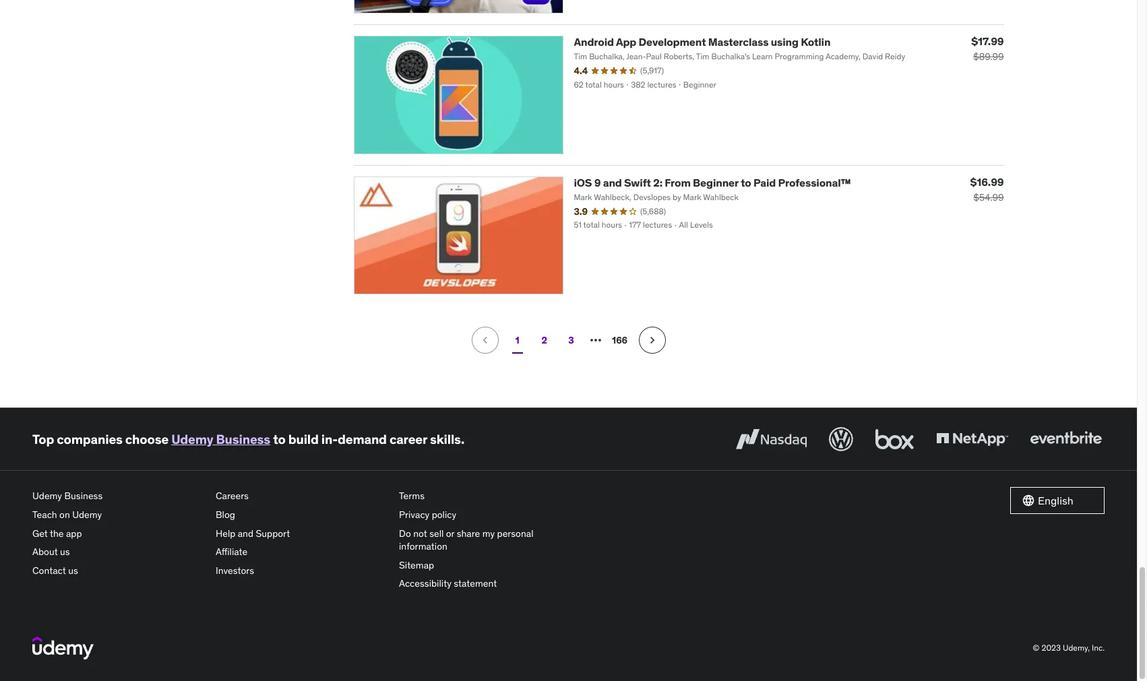 Task type: describe. For each thing, give the bounding box(es) containing it.
sell
[[430, 528, 444, 540]]

careers link
[[216, 488, 388, 506]]

ios
[[574, 176, 592, 189]]

0 vertical spatial and
[[603, 176, 622, 189]]

0 vertical spatial to
[[741, 176, 752, 189]]

investors link
[[216, 562, 388, 581]]

eventbrite image
[[1028, 425, 1105, 455]]

2 vertical spatial udemy
[[72, 509, 102, 521]]

top companies choose udemy business to build in-demand career skills.
[[32, 432, 465, 448]]

get
[[32, 528, 48, 540]]

next page image
[[646, 334, 659, 348]]

2:
[[654, 176, 663, 189]]

inc.
[[1092, 643, 1105, 653]]

terms privacy policy do not sell or share my personal information sitemap accessibility statement
[[399, 491, 534, 590]]

skills.
[[430, 432, 465, 448]]

help and support link
[[216, 525, 388, 544]]

9
[[595, 176, 601, 189]]

©
[[1033, 643, 1040, 653]]

1
[[515, 334, 520, 347]]

build
[[288, 432, 319, 448]]

$16.99
[[971, 175, 1004, 189]]

careers blog help and support affiliate investors
[[216, 491, 290, 577]]

1 link
[[504, 327, 531, 354]]

udemy business teach on udemy get the app about us contact us
[[32, 491, 103, 577]]

not
[[413, 528, 427, 540]]

personal
[[497, 528, 534, 540]]

about
[[32, 546, 58, 558]]

beginner
[[693, 176, 739, 189]]

kotlin
[[801, 35, 831, 48]]

sitemap link
[[399, 557, 572, 575]]

professional™
[[779, 176, 851, 189]]

affiliate
[[216, 546, 248, 558]]

share
[[457, 528, 480, 540]]

0 vertical spatial udemy
[[171, 432, 213, 448]]

ellipsis image
[[588, 333, 604, 349]]

about us link
[[32, 544, 205, 562]]

© 2023 udemy, inc.
[[1033, 643, 1105, 653]]

in-
[[322, 432, 338, 448]]

teach on udemy link
[[32, 506, 205, 525]]

on
[[59, 509, 70, 521]]

support
[[256, 528, 290, 540]]

policy
[[432, 509, 457, 521]]

small image
[[1022, 495, 1036, 508]]

udemy image
[[32, 637, 94, 660]]

teach
[[32, 509, 57, 521]]

accessibility statement link
[[399, 575, 572, 594]]

contact
[[32, 565, 66, 577]]

sitemap
[[399, 560, 434, 572]]

do
[[399, 528, 411, 540]]

udemy,
[[1063, 643, 1090, 653]]

0 vertical spatial business
[[216, 432, 270, 448]]

help
[[216, 528, 236, 540]]

english
[[1038, 494, 1074, 508]]

privacy
[[399, 509, 430, 521]]

choose
[[125, 432, 169, 448]]

3 link
[[558, 327, 585, 354]]

top
[[32, 432, 54, 448]]

previous page image
[[478, 334, 492, 348]]

swift
[[624, 176, 651, 189]]

0 vertical spatial udemy business link
[[171, 432, 270, 448]]

or
[[446, 528, 455, 540]]



Task type: locate. For each thing, give the bounding box(es) containing it.
demand
[[338, 432, 387, 448]]

blog link
[[216, 506, 388, 525]]

statement
[[454, 578, 497, 590]]

0 horizontal spatial to
[[273, 432, 286, 448]]

$54.99
[[974, 191, 1004, 203]]

udemy right choose
[[171, 432, 213, 448]]

udemy business link
[[171, 432, 270, 448], [32, 488, 205, 506]]

$17.99 $89.99
[[972, 34, 1004, 63]]

$17.99
[[972, 34, 1004, 48]]

us right contact
[[68, 565, 78, 577]]

udemy business link up get the app link
[[32, 488, 205, 506]]

1 vertical spatial to
[[273, 432, 286, 448]]

app
[[66, 528, 82, 540]]

udemy right on
[[72, 509, 102, 521]]

1 vertical spatial business
[[64, 491, 103, 503]]

app
[[616, 35, 637, 48]]

1 vertical spatial udemy business link
[[32, 488, 205, 506]]

business up on
[[64, 491, 103, 503]]

0 vertical spatial us
[[60, 546, 70, 558]]

business
[[216, 432, 270, 448], [64, 491, 103, 503]]

1 vertical spatial udemy
[[32, 491, 62, 503]]

1 vertical spatial and
[[238, 528, 254, 540]]

and inside careers blog help and support affiliate investors
[[238, 528, 254, 540]]

nasdaq image
[[733, 425, 811, 455]]

terms link
[[399, 488, 572, 506]]

to left build
[[273, 432, 286, 448]]

android app development masterclass using kotlin link
[[574, 35, 831, 48]]

to left paid
[[741, 176, 752, 189]]

using
[[771, 35, 799, 48]]

business inside udemy business teach on udemy get the app about us contact us
[[64, 491, 103, 503]]

2 link
[[531, 327, 558, 354]]

do not sell or share my personal information button
[[399, 525, 572, 557]]

from
[[665, 176, 691, 189]]

and right the 9
[[603, 176, 622, 189]]

to
[[741, 176, 752, 189], [273, 432, 286, 448]]

$16.99 $54.99
[[971, 175, 1004, 203]]

1 horizontal spatial udemy
[[72, 509, 102, 521]]

1 horizontal spatial and
[[603, 176, 622, 189]]

netapp image
[[934, 425, 1011, 455]]

accessibility
[[399, 578, 452, 590]]

investors
[[216, 565, 254, 577]]

paid
[[754, 176, 776, 189]]

ios 9 and swift 2: from beginner to paid professional™ link
[[574, 176, 851, 189]]

0 horizontal spatial and
[[238, 528, 254, 540]]

3
[[569, 334, 574, 347]]

masterclass
[[709, 35, 769, 48]]

us right about
[[60, 546, 70, 558]]

us
[[60, 546, 70, 558], [68, 565, 78, 577]]

and
[[603, 176, 622, 189], [238, 528, 254, 540]]

ios 9 and swift 2: from beginner to paid professional™
[[574, 176, 851, 189]]

and right help
[[238, 528, 254, 540]]

information
[[399, 541, 448, 553]]

privacy policy link
[[399, 506, 572, 525]]

terms
[[399, 491, 425, 503]]

udemy business link up the careers
[[171, 432, 270, 448]]

english button
[[1011, 488, 1105, 515]]

companies
[[57, 432, 123, 448]]

$89.99
[[974, 50, 1004, 63]]

0 horizontal spatial udemy
[[32, 491, 62, 503]]

the
[[50, 528, 64, 540]]

1 vertical spatial us
[[68, 565, 78, 577]]

2023
[[1042, 643, 1061, 653]]

my
[[483, 528, 495, 540]]

business up the careers
[[216, 432, 270, 448]]

2
[[542, 334, 547, 347]]

volkswagen image
[[827, 425, 856, 455]]

box image
[[873, 425, 918, 455]]

blog
[[216, 509, 235, 521]]

affiliate link
[[216, 544, 388, 562]]

0 horizontal spatial business
[[64, 491, 103, 503]]

get the app link
[[32, 525, 205, 544]]

166
[[612, 334, 628, 347]]

1 horizontal spatial business
[[216, 432, 270, 448]]

udemy up teach
[[32, 491, 62, 503]]

development
[[639, 35, 706, 48]]

1 horizontal spatial to
[[741, 176, 752, 189]]

2 horizontal spatial udemy
[[171, 432, 213, 448]]

android app development masterclass using kotlin
[[574, 35, 831, 48]]

udemy
[[171, 432, 213, 448], [32, 491, 62, 503], [72, 509, 102, 521]]

careers
[[216, 491, 249, 503]]

career
[[390, 432, 427, 448]]

android
[[574, 35, 614, 48]]

contact us link
[[32, 562, 205, 581]]



Task type: vqa. For each thing, say whether or not it's contained in the screenshot.
Sitemap
yes



